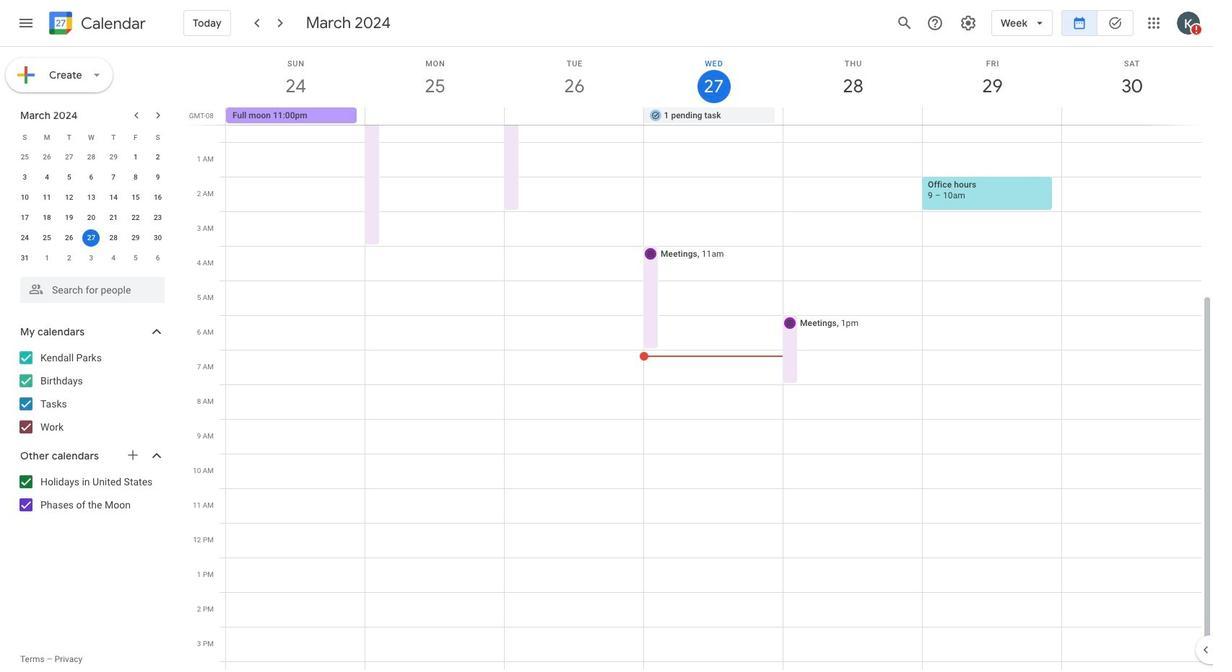Task type: vqa. For each thing, say whether or not it's contained in the screenshot.
heading at the top of page within Calendar Element
no



Task type: locate. For each thing, give the bounding box(es) containing it.
heading
[[78, 15, 146, 32]]

row
[[220, 108, 1213, 125], [14, 127, 169, 147], [14, 147, 169, 168], [14, 168, 169, 188], [14, 188, 169, 208], [14, 208, 169, 228], [14, 228, 169, 248], [14, 248, 169, 269]]

row group
[[14, 147, 169, 269]]

11 element
[[38, 189, 56, 207]]

2 element
[[149, 149, 167, 166]]

april 6 element
[[149, 250, 167, 267]]

cell
[[365, 108, 505, 125], [505, 108, 644, 125], [783, 108, 922, 125], [922, 108, 1062, 125], [1062, 108, 1201, 125], [80, 228, 102, 248]]

7 element
[[105, 169, 122, 186]]

my calendars list
[[3, 347, 179, 439]]

18 element
[[38, 209, 56, 227]]

23 element
[[149, 209, 167, 227]]

5 element
[[60, 169, 78, 186]]

settings menu image
[[960, 14, 977, 32]]

february 25 element
[[16, 149, 33, 166]]

None search field
[[0, 271, 179, 303]]

12 element
[[60, 189, 78, 207]]

february 27 element
[[60, 149, 78, 166]]

april 5 element
[[127, 250, 144, 267]]

cell inside march 2024 grid
[[80, 228, 102, 248]]

20 element
[[83, 209, 100, 227]]

6 element
[[83, 169, 100, 186]]

heading inside calendar element
[[78, 15, 146, 32]]

other calendars list
[[3, 471, 179, 517]]

22 element
[[127, 209, 144, 227]]

1 element
[[127, 149, 144, 166]]

10 element
[[16, 189, 33, 207]]

calendar element
[[46, 9, 146, 40]]

28 element
[[105, 230, 122, 247]]

15 element
[[127, 189, 144, 207]]

grid
[[185, 47, 1213, 671]]

9 element
[[149, 169, 167, 186]]



Task type: describe. For each thing, give the bounding box(es) containing it.
16 element
[[149, 189, 167, 207]]

29 element
[[127, 230, 144, 247]]

add other calendars image
[[126, 448, 140, 463]]

march 2024 grid
[[14, 127, 169, 269]]

27, today element
[[83, 230, 100, 247]]

31 element
[[16, 250, 33, 267]]

february 29 element
[[105, 149, 122, 166]]

april 4 element
[[105, 250, 122, 267]]

21 element
[[105, 209, 122, 227]]

april 2 element
[[60, 250, 78, 267]]

Search for people text field
[[29, 277, 156, 303]]

main drawer image
[[17, 14, 35, 32]]

april 1 element
[[38, 250, 56, 267]]

26 element
[[60, 230, 78, 247]]

19 element
[[60, 209, 78, 227]]

february 28 element
[[83, 149, 100, 166]]

24 element
[[16, 230, 33, 247]]

8 element
[[127, 169, 144, 186]]

17 element
[[16, 209, 33, 227]]

3 element
[[16, 169, 33, 186]]

14 element
[[105, 189, 122, 207]]

30 element
[[149, 230, 167, 247]]

4 element
[[38, 169, 56, 186]]

25 element
[[38, 230, 56, 247]]

february 26 element
[[38, 149, 56, 166]]

april 3 element
[[83, 250, 100, 267]]

13 element
[[83, 189, 100, 207]]



